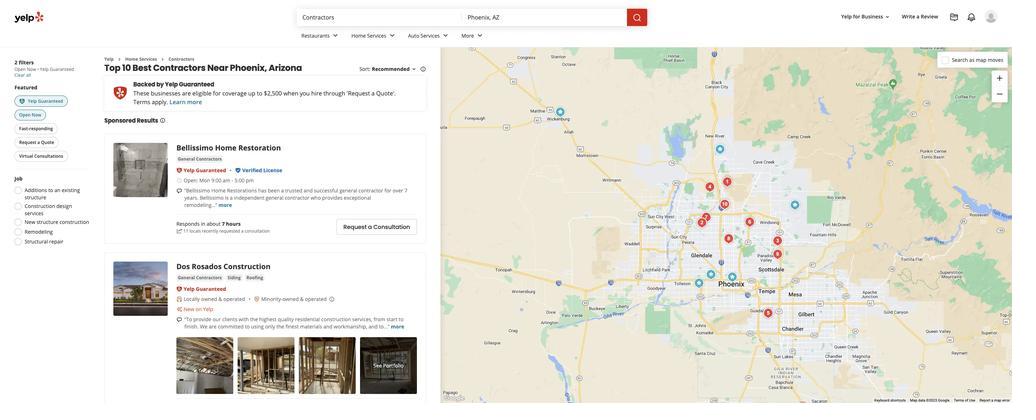 Task type: describe. For each thing, give the bounding box(es) containing it.
0 horizontal spatial services
[[139, 56, 157, 62]]

projects image
[[950, 13, 959, 22]]

responds in about 7 hours
[[177, 221, 241, 228]]

contractors up the backed by yelp guaranteed
[[153, 62, 206, 74]]

home inside bellissimo home restoration general contractors
[[215, 143, 237, 153]]

0 vertical spatial more
[[187, 98, 202, 106]]

2
[[14, 59, 17, 66]]

home inside "bellissimo home restorations has been a trusted and successful general contractor for over 7 years. bellissimo is a independent general contractor who provides exceptional remodeling…"
[[211, 188, 226, 194]]

error
[[1003, 399, 1010, 403]]

pm
[[246, 177, 254, 184]]

services
[[25, 210, 43, 217]]

dos rosados construction link
[[177, 262, 271, 272]]

16 trending v2 image
[[177, 229, 182, 234]]

learn more
[[170, 98, 202, 106]]

job
[[14, 176, 23, 182]]

Near text field
[[468, 13, 622, 21]]

16 chevron down v2 image for yelp for business
[[885, 14, 891, 20]]

yelp up businesses
[[165, 81, 178, 89]]

to inside 'additions to an existing structure'
[[48, 187, 53, 194]]

more link for dos rosados construction
[[391, 324, 405, 331]]

24 chevron down v2 image for restaurants
[[331, 31, 340, 40]]

fast-
[[19, 126, 29, 132]]

who
[[311, 195, 321, 202]]

a inside 'button'
[[37, 140, 40, 146]]

1 vertical spatial yelp guaranteed
[[184, 167, 226, 174]]

operated for minority-owned & operated
[[305, 296, 327, 303]]

on
[[196, 306, 202, 313]]

residential
[[295, 317, 320, 323]]

yelp link
[[104, 56, 114, 62]]

operated for locally owned & operated
[[224, 296, 245, 303]]

write a review
[[902, 13, 939, 20]]

minority-owned & operated
[[261, 296, 327, 303]]

am
[[223, 177, 230, 184]]

top 10 best contractors near phoenix, arizona
[[104, 62, 302, 74]]

24 chevron down v2 image for auto services
[[441, 31, 450, 40]]

request a consultation button
[[337, 219, 417, 235]]

request a consultation
[[344, 223, 410, 232]]

learn
[[170, 98, 186, 106]]

restorations
[[227, 188, 257, 194]]

bellissimo inside bellissimo home restoration general contractors
[[177, 143, 213, 153]]

dos
[[177, 262, 190, 272]]

backed
[[133, 81, 155, 89]]

1 vertical spatial contractor
[[285, 195, 310, 202]]

structure inside 'additions to an existing structure'
[[25, 194, 46, 201]]

a right been at top left
[[281, 188, 284, 194]]

0 vertical spatial yelp guaranteed button
[[14, 96, 68, 107]]

apply.
[[152, 98, 168, 106]]

to…"
[[379, 324, 390, 331]]

more for dos rosados construction
[[391, 324, 405, 331]]

yelp up open:
[[184, 167, 195, 174]]

see
[[374, 363, 382, 370]]

construction inside "to provide our clients with the highest quality residential construction services, from start to finish. we are committed to using only the finest materials and workmanship, and to…"
[[322, 317, 351, 323]]

1 horizontal spatial dos rosados construction image
[[726, 270, 740, 285]]

home services inside business categories element
[[352, 32, 387, 39]]

request a quote button
[[14, 138, 59, 148]]

american brand home improvement image
[[788, 198, 803, 213]]

a inside "these businesses are eligible for coverage up to $2,500 when you hire through 'request a quote'. terms apply."
[[372, 90, 375, 98]]

1 vertical spatial home services link
[[125, 56, 157, 62]]

liberty remodeling image
[[761, 306, 776, 321]]

contractors inside button
[[196, 275, 222, 281]]

16 speech v2 image for dos rosados construction
[[177, 318, 182, 323]]

business
[[862, 13, 884, 20]]

only
[[265, 324, 275, 331]]

from
[[374, 317, 385, 323]]

fast-responding button
[[14, 124, 58, 135]]

are inside "these businesses are eligible for coverage up to $2,500 when you hire through 'request a quote'. terms apply."
[[182, 90, 191, 98]]

open inside button
[[19, 112, 31, 118]]

green home services image
[[703, 180, 718, 194]]

report a map error
[[980, 399, 1010, 403]]

16 minority owned v2 image
[[254, 297, 260, 303]]

independent
[[234, 195, 265, 202]]

rosados
[[192, 262, 222, 272]]

new on yelp
[[184, 306, 213, 313]]

recommended
[[372, 66, 410, 73]]

0 horizontal spatial home services
[[125, 56, 157, 62]]

about
[[207, 221, 221, 228]]

0 horizontal spatial dos rosados construction image
[[113, 262, 168, 317]]

existing
[[62, 187, 80, 194]]

cactus core construction image
[[771, 247, 785, 262]]

yelp up locally
[[184, 286, 195, 293]]

yelp inside button
[[842, 13, 852, 20]]

yelp for business
[[842, 13, 884, 20]]

virtual consultations
[[19, 153, 63, 160]]

auto services
[[408, 32, 440, 39]]

7 inside "bellissimo home restorations has been a trusted and successful general contractor for over 7 years. bellissimo is a independent general contractor who provides exceptional remodeling…"
[[405, 188, 408, 194]]

recently
[[202, 228, 218, 235]]

now inside the 2 filters open now • yelp guaranteed clear all
[[27, 66, 36, 72]]

data
[[919, 399, 926, 403]]

construction inside option group
[[60, 219, 89, 226]]

near
[[207, 62, 228, 74]]

clear
[[14, 72, 25, 78]]

'request
[[347, 90, 370, 98]]

guaranteed up locally owned & operated
[[196, 286, 226, 293]]

remodeling…"
[[184, 202, 217, 209]]

magana framing and remodeling image
[[743, 215, 758, 230]]

yelp inside featured 'group'
[[28, 98, 37, 104]]

locals
[[190, 228, 201, 235]]

auto
[[408, 32, 419, 39]]

2 filters open now • yelp guaranteed clear all
[[14, 59, 74, 78]]

keyboard
[[875, 399, 890, 403]]

"bellissimo home restorations has been a trusted and successful general contractor for over 7 years. bellissimo is a independent general contractor who provides exceptional remodeling…"
[[184, 188, 408, 209]]

locally owned & operated
[[184, 296, 245, 303]]

vetsbuilt contracting image
[[771, 234, 785, 248]]

more link for bellissimo home restoration
[[219, 202, 232, 209]]

verified license
[[242, 167, 282, 174]]

1 horizontal spatial construction
[[224, 262, 271, 272]]

0 vertical spatial contractor
[[359, 188, 383, 194]]

map for moves
[[976, 56, 987, 63]]

to down with
[[245, 324, 250, 331]]

over
[[393, 188, 403, 194]]

more for bellissimo home restoration
[[219, 202, 232, 209]]

we
[[200, 324, 208, 331]]

consultations
[[34, 153, 63, 160]]

open inside the 2 filters open now • yelp guaranteed clear all
[[14, 66, 26, 72]]

as
[[970, 56, 975, 63]]

0 horizontal spatial bellissimo home restoration image
[[113, 143, 168, 198]]

outwest construction solutions image
[[553, 105, 568, 119]]

search image
[[633, 13, 642, 22]]

quote
[[41, 140, 54, 146]]

write
[[902, 13, 916, 20]]

dos rosados construction
[[177, 262, 271, 272]]

and inside "bellissimo home restorations has been a trusted and successful general contractor for over 7 years. bellissimo is a independent general contractor who provides exceptional remodeling…"
[[304, 188, 313, 194]]

contractors link
[[169, 56, 194, 62]]

16 yelp guaranteed v2 image
[[19, 99, 25, 105]]

home inside business categories element
[[352, 32, 366, 39]]

featured group
[[13, 84, 90, 164]]

christina o. image
[[985, 10, 998, 23]]

keyboard shortcuts button
[[875, 399, 906, 404]]

google image
[[443, 394, 466, 404]]

1 vertical spatial yelp guaranteed button
[[184, 167, 226, 174]]

best
[[133, 62, 151, 74]]

24 chevron down v2 image
[[388, 31, 397, 40]]

16 clock v2 image
[[177, 178, 182, 184]]

for inside button
[[854, 13, 861, 20]]

Find text field
[[303, 13, 456, 21]]

structural
[[25, 239, 48, 246]]

sunset tile & bath image
[[700, 210, 714, 225]]

portfolio
[[383, 363, 404, 370]]

sponsored
[[104, 117, 136, 125]]

option group containing job
[[12, 176, 90, 248]]

through
[[324, 90, 345, 98]]

guaranteed up 9:00
[[196, 167, 226, 174]]

a right write
[[917, 13, 920, 20]]

eligible
[[192, 90, 212, 98]]

finish.
[[184, 324, 199, 331]]

filters
[[19, 59, 34, 66]]

general inside bellissimo home restoration general contractors
[[178, 156, 195, 163]]

map data ©2023 google
[[911, 399, 950, 403]]

& for minority-
[[300, 296, 304, 303]]

"to
[[184, 317, 192, 323]]

materials
[[300, 324, 322, 331]]

zoom in image
[[996, 74, 1005, 83]]

exceptional
[[344, 195, 371, 202]]

top
[[104, 62, 121, 74]]

contractors inside bellissimo home restoration general contractors
[[196, 156, 222, 163]]

1 vertical spatial terms
[[954, 399, 965, 403]]

"to provide our clients with the highest quality residential construction services, from start to finish. we are committed to using only the finest materials and workmanship, and to…"
[[184, 317, 404, 331]]

search
[[952, 56, 969, 63]]

10
[[122, 62, 131, 74]]

roofing
[[247, 275, 263, 281]]

11 locals recently requested a consultation
[[183, 228, 270, 235]]

for inside "these businesses are eligible for coverage up to $2,500 when you hire through 'request a quote'. terms apply."
[[213, 90, 221, 98]]

liberty remodeling image
[[761, 306, 776, 321]]

owned for minority-
[[283, 296, 299, 303]]



Task type: locate. For each thing, give the bounding box(es) containing it.
0 horizontal spatial 16 chevron down v2 image
[[411, 66, 417, 72]]

1 vertical spatial the
[[277, 324, 284, 331]]

phx handyman & remodel image
[[718, 197, 733, 212], [718, 197, 733, 212]]

0 vertical spatial general contractors link
[[177, 156, 223, 163]]

search as map moves
[[952, 56, 1004, 63]]

to left "an"
[[48, 187, 53, 194]]

0 horizontal spatial more link
[[219, 202, 232, 209]]

1 & from the left
[[219, 296, 222, 303]]

1 horizontal spatial 16 info v2 image
[[420, 66, 426, 72]]

general contractors
[[178, 275, 222, 281]]

a
[[917, 13, 920, 20], [372, 90, 375, 98], [37, 140, 40, 146], [281, 188, 284, 194], [230, 195, 233, 202], [368, 223, 372, 232], [241, 228, 244, 235], [992, 399, 994, 403]]

general contractors button for first "general contractors" link from the bottom
[[177, 275, 223, 282]]

bellissimo up remodeling…"
[[200, 195, 224, 202]]

1 vertical spatial 16 chevron down v2 image
[[411, 66, 417, 72]]

0 vertical spatial home services link
[[346, 26, 403, 47]]

1 horizontal spatial the
[[277, 324, 284, 331]]

g&c construction image
[[722, 232, 736, 246]]

terms inside "these businesses are eligible for coverage up to $2,500 when you hire through 'request a quote'. terms apply."
[[133, 98, 150, 106]]

more link down is on the left top
[[219, 202, 232, 209]]

16 chevron down v2 image inside yelp for business button
[[885, 14, 891, 20]]

2 vertical spatial yelp guaranteed
[[184, 286, 226, 293]]

contractors right 16 chevron right v2 image
[[169, 56, 194, 62]]

home services right 16 chevron right v2 icon
[[125, 56, 157, 62]]

home services link down find field
[[346, 26, 403, 47]]

1 horizontal spatial more
[[219, 202, 232, 209]]

general down dos
[[178, 275, 195, 281]]

businesses
[[151, 90, 181, 98]]

yelp right the 16 yelp guaranteed v2 'image'
[[28, 98, 37, 104]]

1 vertical spatial construction
[[224, 262, 271, 272]]

1 horizontal spatial services
[[367, 32, 387, 39]]

1 24 chevron down v2 image from the left
[[331, 31, 340, 40]]

1 16 speech v2 image from the top
[[177, 189, 182, 194]]

featured
[[14, 84, 37, 91]]

None search field
[[297, 9, 649, 26]]

1 vertical spatial structure
[[37, 219, 58, 226]]

yelp left 16 chevron right v2 icon
[[104, 56, 114, 62]]

general
[[340, 188, 357, 194], [266, 195, 284, 202]]

the down the quality
[[277, 324, 284, 331]]

new inside option group
[[25, 219, 35, 226]]

for right eligible
[[213, 90, 221, 98]]

0 vertical spatial for
[[854, 13, 861, 20]]

0 horizontal spatial home services link
[[125, 56, 157, 62]]

more link down start
[[391, 324, 405, 331]]

new down services
[[25, 219, 35, 226]]

backed by yelp guaranteed
[[133, 81, 214, 89]]

0 vertical spatial more link
[[219, 202, 232, 209]]

terms of use
[[954, 399, 976, 403]]

services left 24 chevron down v2 icon
[[367, 32, 387, 39]]

request inside 'button'
[[19, 140, 36, 146]]

1 vertical spatial now
[[32, 112, 41, 118]]

map right as
[[976, 56, 987, 63]]

24 chevron down v2 image inside more link
[[476, 31, 484, 40]]

a right report
[[992, 399, 994, 403]]

1 vertical spatial home services
[[125, 56, 157, 62]]

None field
[[303, 13, 456, 21], [468, 13, 622, 21]]

1 horizontal spatial bellissimo home restoration image
[[713, 142, 728, 157]]

24 chevron down v2 image inside restaurants link
[[331, 31, 340, 40]]

more down is on the left top
[[219, 202, 232, 209]]

additions
[[25, 187, 47, 194]]

services for 24 chevron down v2 icon
[[367, 32, 387, 39]]

2 operated from the left
[[305, 296, 327, 303]]

1 horizontal spatial none field
[[468, 13, 622, 21]]

general contractors button
[[177, 156, 223, 163], [177, 275, 223, 282]]

general contractors link up 'mon'
[[177, 156, 223, 163]]

1 vertical spatial bellissimo
[[200, 195, 224, 202]]

0 vertical spatial yelp guaranteed
[[28, 98, 63, 104]]

azar's renovations image
[[692, 276, 707, 291]]

24 chevron down v2 image
[[331, 31, 340, 40], [441, 31, 450, 40], [476, 31, 484, 40]]

for left business
[[854, 13, 861, 20]]

1 horizontal spatial request
[[344, 223, 367, 232]]

yelp guaranteed down general contractors
[[184, 286, 226, 293]]

restaurants link
[[296, 26, 346, 47]]

map
[[976, 56, 987, 63], [995, 399, 1002, 403]]

ccc tile services image
[[704, 268, 719, 282]]

0 horizontal spatial general
[[266, 195, 284, 202]]

bellissimo home restoration image
[[713, 142, 728, 157], [113, 143, 168, 198]]

0 vertical spatial map
[[976, 56, 987, 63]]

home down the open: mon 9:00 am - 5:00 pm
[[211, 188, 226, 194]]

2 none field from the left
[[468, 13, 622, 21]]

zoom out image
[[996, 90, 1005, 99]]

2 general contractors link from the top
[[177, 275, 223, 282]]

2 horizontal spatial services
[[421, 32, 440, 39]]

2 24 chevron down v2 image from the left
[[441, 31, 450, 40]]

learn more link
[[170, 98, 202, 106]]

24 chevron down v2 image inside auto services link
[[441, 31, 450, 40]]

24 chevron down v2 image right "restaurants"
[[331, 31, 340, 40]]

1 none field from the left
[[303, 13, 456, 21]]

for
[[854, 13, 861, 20], [213, 90, 221, 98], [385, 188, 392, 194]]

services for 24 chevron down v2 image in auto services link
[[421, 32, 440, 39]]

new for new structure construction
[[25, 219, 35, 226]]

trusted
[[285, 188, 303, 194]]

16 new v2 image
[[177, 307, 182, 313]]

0 vertical spatial 7
[[405, 188, 408, 194]]

1 operated from the left
[[224, 296, 245, 303]]

construction inside construction design services
[[25, 203, 55, 210]]

provide
[[193, 317, 211, 323]]

verified license button
[[242, 167, 282, 174]]

1 horizontal spatial owned
[[283, 296, 299, 303]]

16 chevron right v2 image
[[117, 56, 122, 62]]

notifications image
[[968, 13, 976, 22]]

structure down additions
[[25, 194, 46, 201]]

1 horizontal spatial terms
[[954, 399, 965, 403]]

consultation
[[374, 223, 410, 232]]

a inside button
[[368, 223, 372, 232]]

guaranteed up eligible
[[179, 81, 214, 89]]

bellissimo
[[177, 143, 213, 153], [200, 195, 224, 202]]

24 chevron down v2 image right auto services
[[441, 31, 450, 40]]

iconyelpguaranteedlarge image
[[113, 86, 128, 100], [113, 86, 128, 100]]

home services down find text box
[[352, 32, 387, 39]]

1 horizontal spatial new
[[184, 306, 194, 313]]

construction
[[25, 203, 55, 210], [224, 262, 271, 272]]

0 vertical spatial structure
[[25, 194, 46, 201]]

our
[[213, 317, 221, 323]]

1 horizontal spatial home services link
[[346, 26, 403, 47]]

general contractors link down the rosados
[[177, 275, 223, 282]]

siding
[[228, 275, 241, 281]]

1 vertical spatial map
[[995, 399, 1002, 403]]

request for request a consultation
[[344, 223, 367, 232]]

new for new on yelp
[[184, 306, 194, 313]]

16 chevron down v2 image right recommended
[[411, 66, 417, 72]]

2 owned from the left
[[283, 296, 299, 303]]

services,
[[352, 317, 373, 323]]

highest
[[259, 317, 277, 323]]

2 horizontal spatial and
[[369, 324, 378, 331]]

terms down these
[[133, 98, 150, 106]]

yelp left business
[[842, 13, 852, 20]]

1 general from the top
[[178, 156, 195, 163]]

results
[[137, 117, 158, 125]]

yelp guaranteed button up open now
[[14, 96, 68, 107]]

0 vertical spatial terms
[[133, 98, 150, 106]]

home down find text box
[[352, 32, 366, 39]]

license
[[264, 167, 282, 174]]

quote'.
[[376, 90, 396, 98]]

24 chevron down v2 image for more
[[476, 31, 484, 40]]

yelp guaranteed
[[28, 98, 63, 104], [184, 167, 226, 174], [184, 286, 226, 293]]

info icon image
[[329, 297, 335, 302], [329, 297, 335, 302]]

0 horizontal spatial &
[[219, 296, 222, 303]]

a left "quote"
[[37, 140, 40, 146]]

0 vertical spatial 16 info v2 image
[[420, 66, 426, 72]]

map for error
[[995, 399, 1002, 403]]

1 horizontal spatial and
[[324, 324, 333, 331]]

1 horizontal spatial operated
[[305, 296, 327, 303]]

construction up roofing
[[224, 262, 271, 272]]

1 horizontal spatial 7
[[405, 188, 408, 194]]

map left the 'error'
[[995, 399, 1002, 403]]

responds
[[177, 221, 200, 228]]

these
[[133, 90, 149, 98]]

general contractors button up 'mon'
[[177, 156, 223, 163]]

locally
[[184, 296, 200, 303]]

16 info v2 image right recommended 'dropdown button'
[[420, 66, 426, 72]]

open
[[14, 66, 26, 72], [19, 112, 31, 118]]

dos rosados construction image
[[113, 262, 168, 317], [726, 270, 740, 285]]

request down exceptional
[[344, 223, 367, 232]]

2 horizontal spatial for
[[854, 13, 861, 20]]

1 vertical spatial construction
[[322, 317, 351, 323]]

are inside "to provide our clients with the highest quality residential construction services, from start to finish. we are committed to using only the finest materials and workmanship, and to…"
[[209, 324, 217, 331]]

open down 2
[[14, 66, 26, 72]]

2 vertical spatial more
[[391, 324, 405, 331]]

map region
[[434, 11, 1013, 404]]

0 vertical spatial 16 speech v2 image
[[177, 189, 182, 194]]

& for locally
[[219, 296, 222, 303]]

google
[[939, 399, 950, 403]]

0 vertical spatial new
[[25, 219, 35, 226]]

owned for locally
[[201, 296, 217, 303]]

bellissimo inside "bellissimo home restorations has been a trusted and successful general contractor for over 7 years. bellissimo is a independent general contractor who provides exceptional remodeling…"
[[200, 195, 224, 202]]

16 chevron down v2 image
[[885, 14, 891, 20], [411, 66, 417, 72]]

user actions element
[[836, 9, 1008, 54]]

yelp guaranteed up 'mon'
[[184, 167, 226, 174]]

0 vertical spatial construction
[[25, 203, 55, 210]]

1 vertical spatial for
[[213, 90, 221, 98]]

exact building image
[[743, 215, 758, 230]]

guaranteed right •
[[50, 66, 74, 72]]

request inside button
[[344, 223, 367, 232]]

1 vertical spatial general
[[178, 275, 195, 281]]

0 horizontal spatial none field
[[303, 13, 456, 21]]

yelp guaranteed inside featured 'group'
[[28, 98, 63, 104]]

0 horizontal spatial contractor
[[285, 195, 310, 202]]

to right up
[[257, 90, 263, 98]]

siding button
[[226, 275, 242, 282]]

none field find
[[303, 13, 456, 21]]

provides
[[322, 195, 343, 202]]

0 vertical spatial 16 chevron down v2 image
[[885, 14, 891, 20]]

services left 16 chevron right v2 image
[[139, 56, 157, 62]]

map
[[911, 399, 918, 403]]

16 chevron down v2 image for recommended
[[411, 66, 417, 72]]

16 speech v2 image left the "to
[[177, 318, 182, 323]]

16 chevron down v2 image right business
[[885, 14, 891, 20]]

mon
[[199, 177, 210, 184]]

yelp right on
[[203, 306, 213, 313]]

keyboard shortcuts
[[875, 399, 906, 403]]

0 vertical spatial general
[[340, 188, 357, 194]]

0 horizontal spatial terms
[[133, 98, 150, 106]]

1 horizontal spatial for
[[385, 188, 392, 194]]

general up exceptional
[[340, 188, 357, 194]]

2 general from the top
[[178, 275, 195, 281]]

1 general contractors link from the top
[[177, 156, 223, 163]]

shortcuts
[[891, 399, 906, 403]]

now left •
[[27, 66, 36, 72]]

to right start
[[399, 317, 404, 323]]

1 horizontal spatial are
[[209, 324, 217, 331]]

0 vertical spatial request
[[19, 140, 36, 146]]

now inside button
[[32, 112, 41, 118]]

2 16 speech v2 image from the top
[[177, 318, 182, 323]]

sort:
[[360, 66, 371, 73]]

write a review link
[[900, 10, 942, 23]]

and up the who
[[304, 188, 313, 194]]

0 horizontal spatial request
[[19, 140, 36, 146]]

a right requested
[[241, 228, 244, 235]]

1 horizontal spatial general
[[340, 188, 357, 194]]

guaranteed up open now
[[38, 98, 63, 104]]

1 vertical spatial general contractors button
[[177, 275, 223, 282]]

1 horizontal spatial &
[[300, 296, 304, 303]]

0 vertical spatial now
[[27, 66, 36, 72]]

0 horizontal spatial map
[[976, 56, 987, 63]]

2 vertical spatial yelp guaranteed button
[[184, 286, 226, 293]]

0 horizontal spatial more
[[187, 98, 202, 106]]

1 vertical spatial request
[[344, 223, 367, 232]]

now up the fast-responding
[[32, 112, 41, 118]]

0 horizontal spatial operated
[[224, 296, 245, 303]]

workmanship,
[[334, 324, 367, 331]]

terms left the of
[[954, 399, 965, 403]]

1 horizontal spatial contractor
[[359, 188, 383, 194]]

•
[[37, 66, 39, 72]]

general up open:
[[178, 156, 195, 163]]

16 speech v2 image
[[177, 189, 182, 194], [177, 318, 182, 323]]

an
[[55, 187, 60, 194]]

restoration
[[239, 143, 281, 153]]

contractor up exceptional
[[359, 188, 383, 194]]

home
[[352, 32, 366, 39], [125, 56, 138, 62], [215, 143, 237, 153], [211, 188, 226, 194]]

auto services link
[[403, 26, 456, 47]]

& up our
[[219, 296, 222, 303]]

16 info v2 image right results
[[160, 118, 165, 124]]

a left quote'.
[[372, 90, 375, 98]]

0 vertical spatial the
[[250, 317, 258, 323]]

open: mon 9:00 am - 5:00 pm
[[184, 177, 254, 184]]

0 horizontal spatial the
[[250, 317, 258, 323]]

owned up the quality
[[283, 296, 299, 303]]

home right 16 chevron right v2 icon
[[125, 56, 138, 62]]

1 vertical spatial open
[[19, 112, 31, 118]]

owned up on
[[201, 296, 217, 303]]

and right materials at bottom left
[[324, 324, 333, 331]]

more
[[462, 32, 474, 39]]

1 vertical spatial more link
[[391, 324, 405, 331]]

business categories element
[[296, 26, 998, 47]]

general down been at top left
[[266, 195, 284, 202]]

1 vertical spatial 7
[[222, 221, 225, 228]]

d&d construction image
[[695, 216, 710, 230], [695, 216, 710, 230]]

are up learn more
[[182, 90, 191, 98]]

contractors down the rosados
[[196, 275, 222, 281]]

the up using
[[250, 317, 258, 323]]

7 up 11 locals recently requested a consultation
[[222, 221, 225, 228]]

guaranteed inside the 2 filters open now • yelp guaranteed clear all
[[50, 66, 74, 72]]

has
[[258, 188, 267, 194]]

yelp right •
[[40, 66, 49, 72]]

guaranteed inside featured 'group'
[[38, 98, 63, 104]]

construction down "design"
[[60, 219, 89, 226]]

review
[[921, 13, 939, 20]]

1 general contractors button from the top
[[177, 156, 223, 163]]

general contractors button down the rosados
[[177, 275, 223, 282]]

a right is on the left top
[[230, 195, 233, 202]]

16 verified v2 image
[[235, 168, 241, 174]]

with
[[239, 317, 249, 323]]

contractors up 'mon'
[[196, 156, 222, 163]]

az remodel pros image
[[721, 175, 735, 189]]

16 info v2 image
[[420, 66, 426, 72], [160, 118, 165, 124]]

to inside "these businesses are eligible for coverage up to $2,500 when you hire through 'request a quote'. terms apply."
[[257, 90, 263, 98]]

1 horizontal spatial home services
[[352, 32, 387, 39]]

1 vertical spatial 16 speech v2 image
[[177, 318, 182, 323]]

0 vertical spatial home services
[[352, 32, 387, 39]]

1 vertical spatial 16 info v2 image
[[160, 118, 165, 124]]

iconyelpguaranteedbadgesmall image
[[177, 168, 182, 174], [177, 168, 182, 174], [177, 287, 182, 293], [177, 287, 182, 293]]

virtual
[[19, 153, 33, 160]]

1 owned from the left
[[201, 296, 217, 303]]

for inside "bellissimo home restorations has been a trusted and successful general contractor for over 7 years. bellissimo is a independent general contractor who provides exceptional remodeling…"
[[385, 188, 392, 194]]

16 locally owned v2 image
[[177, 297, 182, 303]]

general inside button
[[178, 275, 195, 281]]

structural repair
[[25, 239, 63, 246]]

guaranteed
[[50, 66, 74, 72], [179, 81, 214, 89], [38, 98, 63, 104], [196, 167, 226, 174], [196, 286, 226, 293]]

0 vertical spatial general contractors button
[[177, 156, 223, 163]]

use
[[970, 399, 976, 403]]

clear all link
[[14, 72, 31, 78]]

general contractors button for 2nd "general contractors" link from the bottom
[[177, 156, 223, 163]]

been
[[268, 188, 280, 194]]

0 horizontal spatial construction
[[60, 219, 89, 226]]

& up residential
[[300, 296, 304, 303]]

services right auto
[[421, 32, 440, 39]]

home services link right 16 chevron right v2 icon
[[125, 56, 157, 62]]

quality
[[278, 317, 294, 323]]

16 chevron down v2 image inside recommended 'dropdown button'
[[411, 66, 417, 72]]

contractor down trusted
[[285, 195, 310, 202]]

1 vertical spatial general
[[266, 195, 284, 202]]

group
[[992, 71, 1008, 103]]

0 horizontal spatial 16 info v2 image
[[160, 118, 165, 124]]

16 speech v2 image for bellissimo home restoration
[[177, 189, 182, 194]]

1 horizontal spatial more link
[[391, 324, 405, 331]]

1 horizontal spatial construction
[[322, 317, 351, 323]]

request
[[19, 140, 36, 146], [344, 223, 367, 232]]

3 24 chevron down v2 image from the left
[[476, 31, 484, 40]]

request up the virtual
[[19, 140, 36, 146]]

operated up residential
[[305, 296, 327, 303]]

up
[[248, 90, 256, 98]]

0 horizontal spatial 7
[[222, 221, 225, 228]]

bellissimo up open:
[[177, 143, 213, 153]]

recommended button
[[372, 66, 417, 73]]

az remodel pros image
[[721, 175, 735, 189]]

arizona
[[269, 62, 302, 74]]

2 general contractors button from the top
[[177, 275, 223, 282]]

are down our
[[209, 324, 217, 331]]

construction up services
[[25, 203, 55, 210]]

16 speech v2 image down 16 clock v2 icon
[[177, 189, 182, 194]]

yelp guaranteed button down general contractors
[[184, 286, 226, 293]]

1 vertical spatial more
[[219, 202, 232, 209]]

0 vertical spatial general
[[178, 156, 195, 163]]

for left over
[[385, 188, 392, 194]]

7 right over
[[405, 188, 408, 194]]

yelp inside the 2 filters open now • yelp guaranteed clear all
[[40, 66, 49, 72]]

now
[[27, 66, 36, 72], [32, 112, 41, 118]]

none field near
[[468, 13, 622, 21]]

consultation
[[245, 228, 270, 235]]

start
[[387, 317, 398, 323]]

you
[[300, 90, 310, 98]]

home up 16 verified v2 icon
[[215, 143, 237, 153]]

terms
[[133, 98, 150, 106], [954, 399, 965, 403]]

16 chevron right v2 image
[[160, 56, 166, 62]]

new structure construction
[[25, 219, 89, 226]]

2 & from the left
[[300, 296, 304, 303]]

operated up clients
[[224, 296, 245, 303]]

new right "16 new v2" image
[[184, 306, 194, 313]]

24 chevron down v2 image right more
[[476, 31, 484, 40]]

more down eligible
[[187, 98, 202, 106]]

remodeling
[[25, 229, 53, 236]]

request for request a quote
[[19, 140, 36, 146]]

the
[[250, 317, 258, 323], [277, 324, 284, 331]]

bellissimo home restoration general contractors
[[177, 143, 281, 163]]

yelp guaranteed up open now
[[28, 98, 63, 104]]

option group
[[12, 176, 90, 248]]

open up the fast-
[[19, 112, 31, 118]]

1 horizontal spatial 16 chevron down v2 image
[[885, 14, 891, 20]]

2 horizontal spatial more
[[391, 324, 405, 331]]



Task type: vqa. For each thing, say whether or not it's contained in the screenshot.
GREATNESS
no



